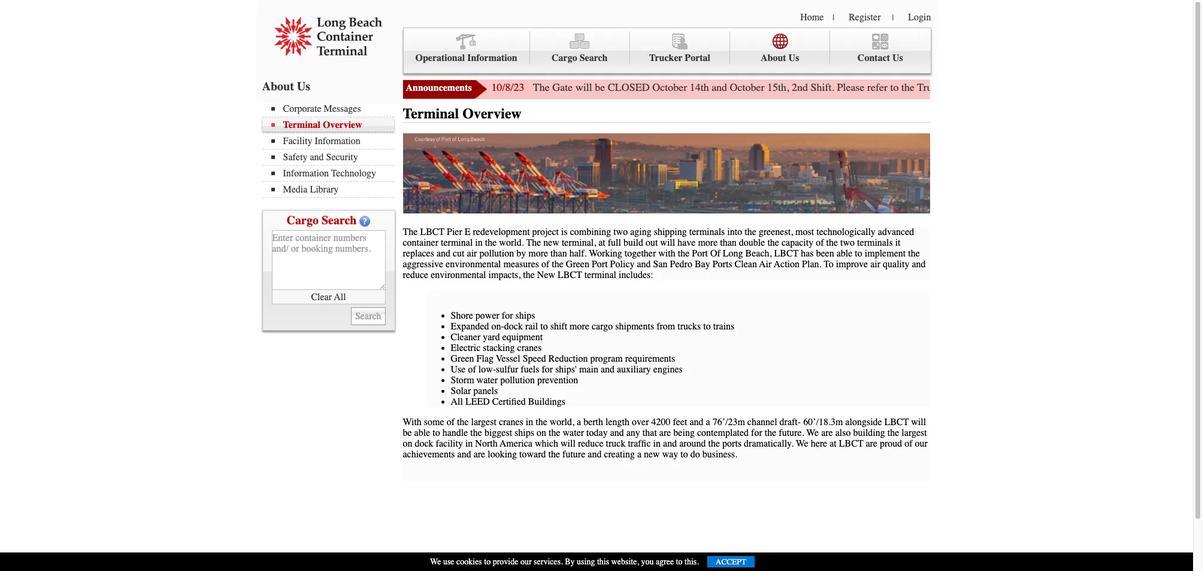 Task type: locate. For each thing, give the bounding box(es) containing it.
pollution down redevelopment
[[479, 248, 514, 259]]

double
[[739, 238, 765, 248]]

e
[[465, 227, 470, 238]]

0 vertical spatial cargo search
[[552, 53, 608, 63]]

combining
[[570, 227, 611, 238]]

facility
[[436, 439, 463, 450]]

0 horizontal spatial us
[[297, 80, 310, 93]]

the right building
[[887, 428, 899, 439]]

1 horizontal spatial about us
[[761, 53, 799, 63]]

1 horizontal spatial us
[[789, 53, 799, 63]]

largest right building
[[902, 428, 927, 439]]

0 horizontal spatial about
[[262, 80, 294, 93]]

0 horizontal spatial at
[[598, 238, 605, 248]]

more right shift
[[570, 321, 589, 332]]

media library link
[[271, 184, 394, 195]]

0 horizontal spatial menu bar
[[262, 102, 400, 198]]

most
[[795, 227, 814, 238]]

lbct
[[420, 227, 444, 238], [774, 248, 799, 259], [558, 270, 582, 281], [884, 417, 909, 428], [839, 439, 863, 450]]

0 horizontal spatial gate
[[552, 81, 573, 94]]

achievements
[[403, 450, 455, 460]]

cranes up the 'fuels'
[[517, 343, 542, 354]]

corporate
[[283, 104, 321, 114]]

green down terminal, at the left of the page
[[566, 259, 589, 270]]

0 horizontal spatial october
[[652, 81, 687, 94]]

and down handle on the bottom left
[[457, 450, 471, 460]]

more inside shore power for ships expanded on-dock rail to shift more cargo shipments from trucks to trains cleaner yard equipment electric stacking cranes green flag vessel speed reduction program requirements use of low-sulfur fuels for ships' main and auxiliary engines storm water pollution prevention solar panels all leed certified buildings
[[570, 321, 589, 332]]

able
[[836, 248, 852, 259], [414, 428, 430, 439]]

pier
[[447, 227, 462, 238]]

terminals
[[689, 227, 725, 238], [857, 238, 893, 248]]

us up 2nd
[[789, 53, 799, 63]]

terminal,
[[562, 238, 596, 248]]

1 vertical spatial all
[[451, 397, 463, 408]]

pedro
[[670, 259, 692, 270]]

of right use
[[468, 365, 476, 375]]

building
[[853, 428, 885, 439]]

in left north
[[465, 439, 473, 450]]

plan.
[[802, 259, 821, 270]]

buildings
[[528, 397, 565, 408]]

0 vertical spatial terminal
[[441, 238, 473, 248]]

1 horizontal spatial largest
[[902, 428, 927, 439]]

to
[[824, 259, 834, 270]]

0 horizontal spatial able
[[414, 428, 430, 439]]

0 horizontal spatial terminal
[[283, 120, 320, 131]]

greenest,
[[759, 227, 793, 238]]

truck
[[917, 81, 942, 94]]

at right the here
[[830, 439, 837, 450]]

about up corporate
[[262, 80, 294, 93]]

0 vertical spatial cranes
[[517, 343, 542, 354]]

be left "closed"
[[595, 81, 605, 94]]

all left leed
[[451, 397, 463, 408]]

the left 'future.'
[[765, 428, 776, 439]]

electric
[[451, 343, 480, 354]]

terminal down working
[[584, 270, 616, 281]]

be left some
[[403, 428, 412, 439]]

a left berth
[[577, 417, 581, 428]]

1 horizontal spatial on
[[537, 428, 546, 439]]

menu bar
[[403, 28, 931, 74], [262, 102, 400, 198]]

1 horizontal spatial dock
[[504, 321, 523, 332]]

with
[[403, 417, 422, 428]]

on-
[[491, 321, 504, 332]]

new left way
[[644, 450, 660, 460]]

1 vertical spatial pollution
[[500, 375, 535, 386]]

information up 'media'
[[283, 168, 329, 179]]

cranes down certified
[[499, 417, 523, 428]]

overview inside corporate messages terminal overview facility information safety and security information technology media library
[[323, 120, 362, 131]]

at left full
[[598, 238, 605, 248]]

cargo search link
[[530, 31, 630, 65]]

air right the cut
[[467, 248, 477, 259]]

which
[[535, 439, 558, 450]]

dock down some
[[415, 439, 433, 450]]

information
[[467, 53, 517, 63], [315, 136, 360, 147], [283, 168, 329, 179]]

gate down cargo search link
[[552, 81, 573, 94]]

| right home
[[833, 13, 834, 23]]

1 vertical spatial cargo
[[287, 214, 319, 228]]

port left of
[[692, 248, 708, 259]]

of right measures at the top of the page
[[541, 259, 549, 270]]

1 vertical spatial search
[[322, 214, 357, 228]]

to left the do
[[681, 450, 688, 460]]

new
[[543, 238, 559, 248], [644, 450, 660, 460]]

overview
[[463, 105, 522, 122], [323, 120, 362, 131]]

auxiliary
[[617, 365, 651, 375]]

gate right truck
[[945, 81, 965, 94]]

all
[[334, 292, 346, 303], [451, 397, 463, 408]]

overview down the messages
[[323, 120, 362, 131]]

1 vertical spatial menu bar
[[262, 102, 400, 198]]

more right 'have'
[[698, 238, 718, 248]]

terminal right container
[[441, 238, 473, 248]]

us right contact
[[892, 53, 903, 63]]

than left half.
[[550, 248, 567, 259]]

around
[[679, 439, 706, 450]]

the right it
[[908, 248, 920, 259]]

0 vertical spatial water
[[476, 375, 498, 386]]

and right feet on the right of page
[[690, 417, 703, 428]]

1 vertical spatial information
[[315, 136, 360, 147]]

speed
[[523, 354, 546, 365]]

a left 76'/23m
[[706, 417, 710, 428]]

able up achievements at bottom left
[[414, 428, 430, 439]]

0 vertical spatial at
[[598, 238, 605, 248]]

terminal down announcements
[[403, 105, 459, 122]]

use
[[451, 365, 466, 375]]

in right "e"
[[475, 238, 483, 248]]

10/8/23 the gate will be closed october 14th and october 15th, 2nd shift. please refer to the truck gate hours web page for further gate details for the week.
[[491, 81, 1196, 94]]

1 horizontal spatial able
[[836, 248, 852, 259]]

0 horizontal spatial dock
[[415, 439, 433, 450]]

1 vertical spatial terminal
[[584, 270, 616, 281]]

1 vertical spatial green
[[451, 354, 474, 365]]

october down trucker
[[652, 81, 687, 94]]

security
[[326, 152, 358, 163]]

0 horizontal spatial cargo search
[[287, 214, 357, 228]]

0 horizontal spatial terminal
[[441, 238, 473, 248]]

ports
[[722, 439, 742, 450]]

environmental down "e"
[[446, 259, 501, 270]]

pollution up certified
[[500, 375, 535, 386]]

0 horizontal spatial air
[[467, 248, 477, 259]]

we right 'future.'
[[806, 428, 819, 439]]

by
[[565, 558, 575, 568]]

1 vertical spatial cargo search
[[287, 214, 357, 228]]

ships up equipment
[[515, 311, 535, 321]]

the right with
[[678, 248, 689, 259]]

largest down leed
[[471, 417, 496, 428]]

4200
[[651, 417, 670, 428]]

full
[[608, 238, 621, 248]]

1 horizontal spatial water
[[563, 428, 584, 439]]

green inside the lbct pier e redevelopment project is combining two aging shipping terminals into the greenest, most technologically advanced container terminal in the world. the new terminal, at full build out will have more than double the capacity of the two terminals it replaces and cut air pollution by more than half. working together with the port of long beach, lbct has been able to implement the aggressive environmental measures of the green port policy and san pedro bay ports clean air action plan. to improve air quality and reduce environmental impacts, the new lbct terminal includes:
[[566, 259, 589, 270]]

clear
[[311, 292, 332, 303]]

and right future
[[588, 450, 602, 460]]

0 vertical spatial search
[[580, 53, 608, 63]]

0 horizontal spatial on
[[403, 439, 412, 450]]

we
[[806, 428, 819, 439], [796, 439, 808, 450], [430, 558, 441, 568]]

dock inside with some of the largest cranes in the world, a berth length over 4200 feet and a 76'/23m channel draft- 60'/18.3m alongside lbct will be able to handle the biggest ships on the water today and any that are being contemplated for the future. we are also building the largest on dock facility in north america which will reduce truck traffic in and around the ports dramatically. we here at lbct are proud of our achievements and are looking toward the future and creating a new way to do business.​
[[415, 439, 433, 450]]

0 horizontal spatial be
[[403, 428, 412, 439]]

0 horizontal spatial new
[[543, 238, 559, 248]]

accept
[[716, 558, 746, 567]]

1 horizontal spatial cargo
[[552, 53, 577, 63]]

agree
[[656, 558, 674, 568]]

1 vertical spatial able
[[414, 428, 430, 439]]

0 vertical spatial menu bar
[[403, 28, 931, 74]]

to left this.
[[676, 558, 683, 568]]

and left the cut
[[437, 248, 450, 259]]

about us up corporate
[[262, 80, 310, 93]]

information up security
[[315, 136, 360, 147]]

1 horizontal spatial october
[[730, 81, 765, 94]]

1 vertical spatial water
[[563, 428, 584, 439]]

dock left rail
[[504, 321, 523, 332]]

0 vertical spatial cargo
[[552, 53, 577, 63]]

0 vertical spatial reduce
[[403, 270, 428, 281]]

engines
[[653, 365, 683, 375]]

0 vertical spatial green
[[566, 259, 589, 270]]

library
[[310, 184, 339, 195]]

with some of the largest cranes in the world, a berth length over 4200 feet and a 76'/23m channel draft- 60'/18.3m alongside lbct will be able to handle the biggest ships on the water today and any that are being contemplated for the future. we are also building the largest on dock facility in north america which will reduce truck traffic in and around the ports dramatically. we here at lbct are proud of our achievements and are looking toward the future and creating a new way to do business.​
[[403, 417, 928, 460]]

1 vertical spatial cranes
[[499, 417, 523, 428]]

0 horizontal spatial |
[[833, 13, 834, 23]]

for right "details"
[[1140, 81, 1152, 94]]

for right ports in the right of the page
[[751, 428, 762, 439]]

1 vertical spatial dock
[[415, 439, 433, 450]]

stacking
[[483, 343, 515, 354]]

cargo
[[552, 53, 577, 63], [287, 214, 319, 228]]

able inside the lbct pier e redevelopment project is combining two aging shipping terminals into the greenest, most technologically advanced container terminal in the world. the new terminal, at full build out will have more than double the capacity of the two terminals it replaces and cut air pollution by more than half. working together with the port of long beach, lbct has been able to implement the aggressive environmental measures of the green port policy and san pedro bay ports clean air action plan. to improve air quality and reduce environmental impacts, the new lbct terminal includes:
[[836, 248, 852, 259]]

and inside corporate messages terminal overview facility information safety and security information technology media library
[[310, 152, 324, 163]]

port left policy
[[592, 259, 608, 270]]

to left trains
[[703, 321, 711, 332]]

terminal down corporate
[[283, 120, 320, 131]]

trains
[[713, 321, 734, 332]]

0 vertical spatial ships
[[515, 311, 535, 321]]

truck
[[606, 439, 625, 450]]

proud
[[880, 439, 902, 450]]

about
[[761, 53, 786, 63], [262, 80, 294, 93]]

at
[[598, 238, 605, 248], [830, 439, 837, 450]]

this
[[597, 558, 609, 568]]

water inside shore power for ships expanded on-dock rail to shift more cargo shipments from trucks to trains cleaner yard equipment electric stacking cranes green flag vessel speed reduction program requirements use of low-sulfur fuels for ships' main and auxiliary engines storm water pollution prevention solar panels all leed certified buildings
[[476, 375, 498, 386]]

vessel
[[496, 354, 520, 365]]

will right building
[[911, 417, 926, 428]]

has
[[801, 248, 814, 259]]

0 horizontal spatial two
[[613, 227, 628, 238]]

and right main
[[601, 365, 614, 375]]

0 vertical spatial new
[[543, 238, 559, 248]]

1 vertical spatial be
[[403, 428, 412, 439]]

the lbct pier e redevelopment project is combining two aging shipping terminals into the greenest, most technologically advanced container terminal in the world. the new terminal, at full build out will have more than double the capacity of the two terminals it replaces and cut air pollution by more than half. working together with the port of long beach, lbct has been able to implement the aggressive environmental measures of the green port policy and san pedro bay ports clean air action plan. to improve air quality and reduce environmental impacts, the new lbct terminal includes:
[[403, 227, 926, 281]]

on left world,
[[537, 428, 546, 439]]

lbct down half.
[[558, 270, 582, 281]]

clean
[[735, 259, 757, 270]]

cranes inside shore power for ships expanded on-dock rail to shift more cargo shipments from trucks to trains cleaner yard equipment electric stacking cranes green flag vessel speed reduction program requirements use of low-sulfur fuels for ships' main and auxiliary engines storm water pollution prevention solar panels all leed certified buildings
[[517, 343, 542, 354]]

2 vertical spatial information
[[283, 168, 329, 179]]

dock inside shore power for ships expanded on-dock rail to shift more cargo shipments from trucks to trains cleaner yard equipment electric stacking cranes green flag vessel speed reduction program requirements use of low-sulfur fuels for ships' main and auxiliary engines storm water pollution prevention solar panels all leed certified buildings
[[504, 321, 523, 332]]

to down technologically
[[855, 248, 862, 259]]

0 horizontal spatial largest
[[471, 417, 496, 428]]

0 horizontal spatial reduce
[[403, 270, 428, 281]]

14th
[[690, 81, 709, 94]]

reduce inside the lbct pier e redevelopment project is combining two aging shipping terminals into the greenest, most technologically advanced container terminal in the world. the new terminal, at full build out will have more than double the capacity of the two terminals it replaces and cut air pollution by more than half. working together with the port of long beach, lbct has been able to implement the aggressive environmental measures of the green port policy and san pedro bay ports clean air action plan. to improve air quality and reduce environmental impacts, the new lbct terminal includes:
[[403, 270, 428, 281]]

0 horizontal spatial cargo
[[287, 214, 319, 228]]

low-
[[478, 365, 496, 375]]

biggest
[[484, 428, 512, 439]]

cranes inside with some of the largest cranes in the world, a berth length over 4200 feet and a 76'/23m channel draft- 60'/18.3m alongside lbct will be able to handle the biggest ships on the water today and any that are being contemplated for the future. we are also building the largest on dock facility in north america which will reduce truck traffic in and around the ports dramatically. we here at lbct are proud of our achievements and are looking toward the future and creating a new way to do business.​
[[499, 417, 523, 428]]

air
[[759, 259, 772, 270]]

two left aging
[[613, 227, 628, 238]]

1 horizontal spatial gate
[[945, 81, 965, 94]]

of right some
[[447, 417, 455, 428]]

about us link
[[730, 31, 830, 65]]

1 horizontal spatial new
[[644, 450, 660, 460]]

1 horizontal spatial menu bar
[[403, 28, 931, 74]]

1 horizontal spatial a
[[637, 450, 641, 460]]

be inside with some of the largest cranes in the world, a berth length over 4200 feet and a 76'/23m channel draft- 60'/18.3m alongside lbct will be able to handle the biggest ships on the water today and any that are being contemplated for the future. we are also building the largest on dock facility in north america which will reduce truck traffic in and around the ports dramatically. we here at lbct are proud of our achievements and are looking toward the future and creating a new way to do business.​
[[403, 428, 412, 439]]

1 vertical spatial at
[[830, 439, 837, 450]]

reduce down replaces
[[403, 270, 428, 281]]

0 horizontal spatial green
[[451, 354, 474, 365]]

0 horizontal spatial search
[[322, 214, 357, 228]]

1 horizontal spatial terminals
[[857, 238, 893, 248]]

1 horizontal spatial about
[[761, 53, 786, 63]]

1 vertical spatial reduce
[[578, 439, 603, 450]]

0 horizontal spatial our
[[520, 558, 532, 568]]

0 horizontal spatial all
[[334, 292, 346, 303]]

information up 10/8/23
[[467, 53, 517, 63]]

facility information link
[[271, 136, 394, 147]]

0 vertical spatial all
[[334, 292, 346, 303]]

information technology link
[[271, 168, 394, 179]]

1 vertical spatial about
[[262, 80, 294, 93]]

0 horizontal spatial overview
[[323, 120, 362, 131]]

new left is at the top
[[543, 238, 559, 248]]

you
[[641, 558, 654, 568]]

about inside 'menu bar'
[[761, 53, 786, 63]]

rail
[[525, 321, 538, 332]]

0 vertical spatial pollution
[[479, 248, 514, 259]]

of right the proud
[[904, 439, 912, 450]]

1 horizontal spatial green
[[566, 259, 589, 270]]

0 vertical spatial information
[[467, 53, 517, 63]]

the right handle on the bottom left
[[470, 428, 482, 439]]

the up replaces
[[403, 227, 418, 238]]

our right the proud
[[915, 439, 928, 450]]

terminals up of
[[689, 227, 725, 238]]

ports
[[713, 259, 732, 270]]

1 horizontal spatial terminal
[[403, 105, 459, 122]]

None submit
[[351, 308, 385, 326]]

being
[[673, 428, 695, 439]]

media
[[283, 184, 307, 195]]

1 horizontal spatial our
[[915, 439, 928, 450]]

and right 14th
[[712, 81, 727, 94]]

will right out
[[660, 238, 675, 248]]

1 horizontal spatial all
[[451, 397, 463, 408]]

also
[[835, 428, 851, 439]]

0 vertical spatial dock
[[504, 321, 523, 332]]

us
[[789, 53, 799, 63], [892, 53, 903, 63], [297, 80, 310, 93]]

october left the 15th, at right top
[[730, 81, 765, 94]]

1 vertical spatial about us
[[262, 80, 310, 93]]

1 horizontal spatial at
[[830, 439, 837, 450]]

two up the 'improve'
[[840, 238, 855, 248]]

1 horizontal spatial |
[[892, 13, 894, 23]]

ships
[[515, 311, 535, 321], [515, 428, 534, 439]]

for inside with some of the largest cranes in the world, a berth length over 4200 feet and a 76'/23m channel draft- 60'/18.3m alongside lbct will be able to handle the biggest ships on the water today and any that are being contemplated for the future. we are also building the largest on dock facility in north america which will reduce truck traffic in and around the ports dramatically. we here at lbct are proud of our achievements and are looking toward the future and creating a new way to do business.​
[[751, 428, 762, 439]]

1 horizontal spatial cargo search
[[552, 53, 608, 63]]

pollution inside the lbct pier e redevelopment project is combining two aging shipping terminals into the greenest, most technologically advanced container terminal in the world. the new terminal, at full build out will have more than double the capacity of the two terminals it replaces and cut air pollution by more than half. working together with the port of long beach, lbct has been able to implement the aggressive environmental measures of the green port policy and san pedro bay ports clean air action plan. to improve air quality and reduce environmental impacts, the new lbct terminal includes:
[[479, 248, 514, 259]]

main
[[579, 365, 598, 375]]

10/8/23
[[491, 81, 524, 94]]

certified
[[492, 397, 526, 408]]

0 vertical spatial able
[[836, 248, 852, 259]]

2 gate from the left
[[945, 81, 965, 94]]

on down with in the left of the page
[[403, 439, 412, 450]]

dock
[[504, 321, 523, 332], [415, 439, 433, 450]]

0 vertical spatial our
[[915, 439, 928, 450]]

terminal
[[441, 238, 473, 248], [584, 270, 616, 281]]

reduce down berth
[[578, 439, 603, 450]]

1 horizontal spatial port
[[692, 248, 708, 259]]

world.
[[499, 238, 524, 248]]

air left quality
[[870, 259, 880, 270]]

into
[[727, 227, 742, 238]]

able right to
[[836, 248, 852, 259]]

our inside with some of the largest cranes in the world, a berth length over 4200 feet and a 76'/23m channel draft- 60'/18.3m alongside lbct will be able to handle the biggest ships on the water today and any that are being contemplated for the future. we are also building the largest on dock facility in north america which will reduce truck traffic in and around the ports dramatically. we here at lbct are proud of our achievements and are looking toward the future and creating a new way to do business.​
[[915, 439, 928, 450]]

october
[[652, 81, 687, 94], [730, 81, 765, 94]]

0 horizontal spatial water
[[476, 375, 498, 386]]

0 vertical spatial be
[[595, 81, 605, 94]]

1 vertical spatial new
[[644, 450, 660, 460]]

will down cargo search link
[[575, 81, 592, 94]]



Task type: vqa. For each thing, say whether or not it's contained in the screenshot.
DWELL
no



Task type: describe. For each thing, give the bounding box(es) containing it.
0 horizontal spatial more
[[528, 248, 548, 259]]

1 horizontal spatial terminal
[[584, 270, 616, 281]]

and left around
[[663, 439, 677, 450]]

trucks
[[678, 321, 701, 332]]

the left week.
[[1155, 81, 1168, 94]]

use
[[443, 558, 454, 568]]

are right that
[[659, 428, 671, 439]]

0 horizontal spatial than
[[550, 248, 567, 259]]

website,
[[611, 558, 639, 568]]

at inside with some of the largest cranes in the world, a berth length over 4200 feet and a 76'/23m channel draft- 60'/18.3m alongside lbct will be able to handle the biggest ships on the water today and any that are being contemplated for the future. we are also building the largest on dock facility in north america which will reduce truck traffic in and around the ports dramatically. we here at lbct are proud of our achievements and are looking toward the future and creating a new way to do business.​
[[830, 439, 837, 450]]

for right "power"
[[502, 311, 513, 321]]

are left the proud
[[866, 439, 877, 450]]

the left future
[[548, 450, 560, 460]]

today
[[586, 428, 608, 439]]

1 horizontal spatial than
[[720, 238, 737, 248]]

shipments
[[615, 321, 654, 332]]

for right the 'fuels'
[[542, 365, 553, 375]]

action
[[774, 259, 800, 270]]

project
[[532, 227, 559, 238]]

1 horizontal spatial two
[[840, 238, 855, 248]]

page
[[1018, 81, 1038, 94]]

shift.
[[811, 81, 834, 94]]

corporate messages terminal overview facility information safety and security information technology media library
[[283, 104, 376, 195]]

15th,
[[767, 81, 789, 94]]

terminal overview link
[[271, 120, 394, 131]]

sulfur
[[496, 365, 518, 375]]

will inside the lbct pier e redevelopment project is combining two aging shipping terminals into the greenest, most technologically advanced container terminal in the world. the new terminal, at full build out will have more than double the capacity of the two terminals it replaces and cut air pollution by more than half. working together with the port of long beach, lbct has been able to implement the aggressive environmental measures of the green port policy and san pedro bay ports clean air action plan. to improve air quality and reduce environmental impacts, the new lbct terminal includes:
[[660, 238, 675, 248]]

corporate messages link
[[271, 104, 394, 114]]

portal
[[685, 53, 710, 63]]

0 horizontal spatial about us
[[262, 80, 310, 93]]

details
[[1109, 81, 1137, 94]]

0 horizontal spatial port
[[592, 259, 608, 270]]

water inside with some of the largest cranes in the world, a berth length over 4200 feet and a 76'/23m channel draft- 60'/18.3m alongside lbct will be able to handle the biggest ships on the water today and any that are being contemplated for the future. we are also building the largest on dock facility in north america which will reduce truck traffic in and around the ports dramatically. we here at lbct are proud of our achievements and are looking toward the future and creating a new way to do business.​
[[563, 428, 584, 439]]

and left any at the right
[[610, 428, 624, 439]]

ships inside shore power for ships expanded on-dock rail to shift more cargo shipments from trucks to trains cleaner yard equipment electric stacking cranes green flag vessel speed reduction program requirements use of low-sulfur fuels for ships' main and auxiliary engines storm water pollution prevention solar panels all leed certified buildings
[[515, 311, 535, 321]]

way
[[662, 450, 678, 460]]

panels
[[473, 386, 498, 397]]

we use cookies to provide our services. by using this website, you agree to this.
[[430, 558, 699, 568]]

together
[[625, 248, 656, 259]]

business.​
[[702, 450, 737, 460]]

and right quality
[[912, 259, 926, 270]]

traffic
[[628, 439, 651, 450]]

and inside shore power for ships expanded on-dock rail to shift more cargo shipments from trucks to trains cleaner yard equipment electric stacking cranes green flag vessel speed reduction program requirements use of low-sulfur fuels for ships' main and auxiliary engines storm water pollution prevention solar panels all leed certified buildings
[[601, 365, 614, 375]]

login
[[908, 12, 931, 23]]

messages
[[324, 104, 361, 114]]

replaces
[[403, 248, 434, 259]]

fuels
[[521, 365, 539, 375]]

alongside
[[845, 417, 882, 428]]

refer
[[867, 81, 888, 94]]

new inside the lbct pier e redevelopment project is combining two aging shipping terminals into the greenest, most technologically advanced container terminal in the world. the new terminal, at full build out will have more than double the capacity of the two terminals it replaces and cut air pollution by more than half. working together with the port of long beach, lbct has been able to implement the aggressive environmental measures of the green port policy and san pedro bay ports clean air action plan. to improve air quality and reduce environmental impacts, the new lbct terminal includes:
[[543, 238, 559, 248]]

1 october from the left
[[652, 81, 687, 94]]

creating
[[604, 450, 635, 460]]

in inside the lbct pier e redevelopment project is combining two aging shipping terminals into the greenest, most technologically advanced container terminal in the world. the new terminal, at full build out will have more than double the capacity of the two terminals it replaces and cut air pollution by more than half. working together with the port of long beach, lbct has been able to implement the aggressive environmental measures of the green port policy and san pedro bay ports clean air action plan. to improve air quality and reduce environmental impacts, the new lbct terminal includes:
[[475, 238, 483, 248]]

safety
[[283, 152, 307, 163]]

using
[[577, 558, 595, 568]]

from
[[656, 321, 675, 332]]

shift
[[550, 321, 567, 332]]

menu bar containing operational information
[[403, 28, 931, 74]]

the down leed
[[457, 417, 469, 428]]

over
[[632, 417, 649, 428]]

Enter container numbers and/ or booking numbers.  text field
[[272, 231, 385, 290]]

bay
[[695, 259, 710, 270]]

week.
[[1171, 81, 1196, 94]]

facility
[[283, 136, 312, 147]]

contact us
[[858, 53, 903, 63]]

the right by
[[526, 238, 541, 248]]

2 october from the left
[[730, 81, 765, 94]]

to left handle on the bottom left
[[433, 428, 440, 439]]

the left truck
[[901, 81, 915, 94]]

0 vertical spatial about us
[[761, 53, 799, 63]]

the right into
[[745, 227, 756, 238]]

of right has
[[816, 238, 824, 248]]

future
[[562, 450, 585, 460]]

2 horizontal spatial more
[[698, 238, 718, 248]]

are left the looking
[[474, 450, 485, 460]]

america
[[500, 439, 532, 450]]

the left world.
[[485, 238, 497, 248]]

at inside the lbct pier e redevelopment project is combining two aging shipping terminals into the greenest, most technologically advanced container terminal in the world. the new terminal, at full build out will have more than double the capacity of the two terminals it replaces and cut air pollution by more than half. working together with the port of long beach, lbct has been able to implement the aggressive environmental measures of the green port policy and san pedro bay ports clean air action plan. to improve air quality and reduce environmental impacts, the new lbct terminal includes:
[[598, 238, 605, 248]]

long
[[723, 248, 743, 259]]

us for contact us link
[[892, 53, 903, 63]]

ships inside with some of the largest cranes in the world, a berth length over 4200 feet and a 76'/23m channel draft- 60'/18.3m alongside lbct will be able to handle the biggest ships on the water today and any that are being contemplated for the future. we are also building the largest on dock facility in north america which will reduce truck traffic in and around the ports dramatically. we here at lbct are proud of our achievements and are looking toward the future and creating a new way to do business.​
[[515, 428, 534, 439]]

the left half.
[[552, 259, 563, 270]]

in left way
[[653, 439, 661, 450]]

2 | from the left
[[892, 13, 894, 23]]

able inside with some of the largest cranes in the world, a berth length over 4200 feet and a 76'/23m channel draft- 60'/18.3m alongside lbct will be able to handle the biggest ships on the water today and any that are being contemplated for the future. we are also building the largest on dock facility in north america which will reduce truck traffic in and around the ports dramatically. we here at lbct are proud of our achievements and are looking toward the future and creating a new way to do business.​
[[414, 428, 430, 439]]

the left new
[[523, 270, 535, 281]]

trucker portal link
[[630, 31, 730, 65]]

0 horizontal spatial terminals
[[689, 227, 725, 238]]

to right rail
[[540, 321, 548, 332]]

announcements
[[406, 83, 472, 93]]

here
[[811, 439, 827, 450]]

and left san
[[637, 259, 651, 270]]

prevention
[[537, 375, 578, 386]]

are left also
[[821, 428, 833, 439]]

menu bar containing corporate messages
[[262, 102, 400, 198]]

reduce inside with some of the largest cranes in the world, a berth length over 4200 feet and a 76'/23m channel draft- 60'/18.3m alongside lbct will be able to handle the biggest ships on the water today and any that are being contemplated for the future. we are also building the largest on dock facility in north america which will reduce truck traffic in and around the ports dramatically. we here at lbct are proud of our achievements and are looking toward the future and creating a new way to do business.​
[[578, 439, 603, 450]]

aggressive
[[403, 259, 443, 270]]

shipping
[[654, 227, 687, 238]]

home link
[[800, 12, 824, 23]]

reduction
[[548, 354, 588, 365]]

dramatically.
[[744, 439, 794, 450]]

lbct up the proud
[[884, 417, 909, 428]]

the left ports in the right of the page
[[708, 439, 720, 450]]

contact us link
[[830, 31, 930, 65]]

equipment
[[502, 332, 543, 343]]

north
[[475, 439, 498, 450]]

1 horizontal spatial overview
[[463, 105, 522, 122]]

shore
[[451, 311, 473, 321]]

ships'
[[555, 365, 577, 375]]

the up to
[[826, 238, 838, 248]]

1 gate from the left
[[552, 81, 573, 94]]

to right refer
[[890, 81, 899, 94]]

to inside the lbct pier e redevelopment project is combining two aging shipping terminals into the greenest, most technologically advanced container terminal in the world. the new terminal, at full build out will have more than double the capacity of the two terminals it replaces and cut air pollution by more than half. working together with the port of long beach, lbct has been able to implement the aggressive environmental measures of the green port policy and san pedro bay ports clean air action plan. to improve air quality and reduce environmental impacts, the new lbct terminal includes:
[[855, 248, 862, 259]]

home
[[800, 12, 824, 23]]

the right 10/8/23
[[533, 81, 550, 94]]

we left use
[[430, 558, 441, 568]]

1 | from the left
[[833, 13, 834, 23]]

that
[[643, 428, 657, 439]]

container
[[403, 238, 438, 248]]

green inside shore power for ships expanded on-dock rail to shift more cargo shipments from trucks to trains cleaner yard equipment electric stacking cranes green flag vessel speed reduction program requirements use of low-sulfur fuels for ships' main and auxiliary engines storm water pollution prevention solar panels all leed certified buildings
[[451, 354, 474, 365]]

us for about us link
[[789, 53, 799, 63]]

technologically
[[816, 227, 876, 238]]

the left world,
[[536, 417, 547, 428]]

the down the buildings
[[549, 428, 560, 439]]

half.
[[569, 248, 587, 259]]

1 horizontal spatial air
[[870, 259, 880, 270]]

new inside with some of the largest cranes in the world, a berth length over 4200 feet and a 76'/23m channel draft- 60'/18.3m alongside lbct will be able to handle the biggest ships on the water today and any that are being contemplated for the future. we are also building the largest on dock facility in north america which will reduce truck traffic in and around the ports dramatically. we here at lbct are proud of our achievements and are looking toward the future and creating a new way to do business.​
[[644, 450, 660, 460]]

we left the here
[[796, 439, 808, 450]]

lbct down alongside
[[839, 439, 863, 450]]

the right double
[[767, 238, 779, 248]]

76'/23m
[[712, 417, 745, 428]]

lbct left pier
[[420, 227, 444, 238]]

gate
[[1088, 81, 1106, 94]]

0 horizontal spatial a
[[577, 417, 581, 428]]

please
[[837, 81, 865, 94]]

to left provide
[[484, 558, 491, 568]]

any
[[626, 428, 640, 439]]

1 horizontal spatial be
[[595, 81, 605, 94]]

clear all
[[311, 292, 346, 303]]

program
[[590, 354, 623, 365]]

solar
[[451, 386, 471, 397]]

contemplated
[[697, 428, 749, 439]]

of inside shore power for ships expanded on-dock rail to shift more cargo shipments from trucks to trains cleaner yard equipment electric stacking cranes green flag vessel speed reduction program requirements use of low-sulfur fuels for ships' main and auxiliary engines storm water pollution prevention solar panels all leed certified buildings
[[468, 365, 476, 375]]

measures
[[503, 259, 539, 270]]

quality
[[883, 259, 909, 270]]

environmental down the cut
[[431, 270, 486, 281]]

pollution inside shore power for ships expanded on-dock rail to shift more cargo shipments from trucks to trains cleaner yard equipment electric stacking cranes green flag vessel speed reduction program requirements use of low-sulfur fuels for ships' main and auxiliary engines storm water pollution prevention solar panels all leed certified buildings
[[500, 375, 535, 386]]

advanced
[[878, 227, 914, 238]]

1 vertical spatial our
[[520, 558, 532, 568]]

will right which
[[561, 439, 575, 450]]

operational information
[[415, 53, 517, 63]]

for right page
[[1041, 81, 1053, 94]]

requirements
[[625, 354, 675, 365]]

provide
[[493, 558, 518, 568]]

trucker
[[649, 53, 682, 63]]

cleaner
[[451, 332, 480, 343]]

1 horizontal spatial search
[[580, 53, 608, 63]]

2 horizontal spatial a
[[706, 417, 710, 428]]

in up america at the bottom left of the page
[[526, 417, 533, 428]]

all inside button
[[334, 292, 346, 303]]

lbct left has
[[774, 248, 799, 259]]

new
[[537, 270, 555, 281]]

terminal inside corporate messages terminal overview facility information safety and security information technology media library
[[283, 120, 320, 131]]

all inside shore power for ships expanded on-dock rail to shift more cargo shipments from trucks to trains cleaner yard equipment electric stacking cranes green flag vessel speed reduction program requirements use of low-sulfur fuels for ships' main and auxiliary engines storm water pollution prevention solar panels all leed certified buildings
[[451, 397, 463, 408]]



